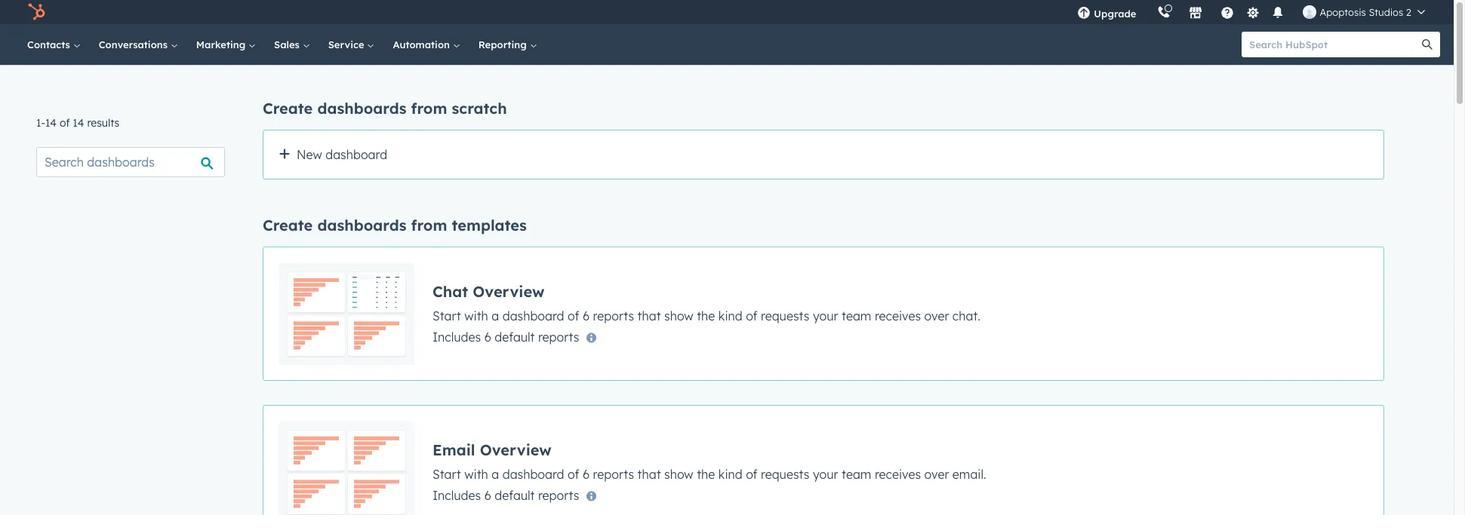 Task type: describe. For each thing, give the bounding box(es) containing it.
dashboard inside checkbox
[[326, 147, 387, 162]]

tara schultz image
[[1303, 5, 1317, 19]]

results
[[87, 116, 119, 130]]

the for email overview
[[697, 467, 715, 482]]

service link
[[319, 24, 384, 65]]

service
[[328, 38, 367, 51]]

create dashboards from templates
[[263, 216, 527, 235]]

reporting link
[[469, 24, 546, 65]]

chat overview image
[[279, 263, 414, 365]]

search image
[[1422, 39, 1433, 50]]

Search search field
[[36, 147, 225, 177]]

create for create dashboards from scratch
[[263, 99, 313, 118]]

marketplaces button
[[1180, 0, 1212, 24]]

1-
[[36, 116, 45, 130]]

1 14 from the left
[[45, 116, 57, 130]]

apoptosis
[[1320, 6, 1366, 18]]

conversations link
[[90, 24, 187, 65]]

sales
[[274, 38, 302, 51]]

contacts link
[[18, 24, 90, 65]]

with for chat
[[464, 308, 488, 323]]

1-14 of 14 results
[[36, 116, 119, 130]]

includes for email
[[433, 488, 481, 503]]

2 14 from the left
[[73, 116, 84, 130]]

conversations
[[99, 38, 170, 51]]

settings link
[[1244, 4, 1262, 20]]

help image
[[1221, 7, 1234, 20]]

reports inside chat overview start with a dashboard of 6 reports that show the kind of requests your team receives over chat.
[[593, 308, 634, 323]]

none checkbox chat overview
[[263, 247, 1384, 381]]

chat
[[433, 282, 468, 301]]

templates
[[452, 216, 527, 235]]

search button
[[1415, 32, 1440, 57]]

studios
[[1369, 6, 1403, 18]]

notifications button
[[1265, 0, 1291, 24]]

start for chat
[[433, 308, 461, 323]]

new
[[297, 147, 322, 162]]

contacts
[[27, 38, 73, 51]]

new dashboard
[[297, 147, 387, 162]]

team for chat overview
[[842, 308, 871, 323]]

includes for chat
[[433, 329, 481, 345]]

that for email overview
[[637, 467, 661, 482]]

none checkbox email overview
[[263, 405, 1384, 516]]

6 inside chat overview start with a dashboard of 6 reports that show the kind of requests your team receives over chat.
[[583, 308, 590, 323]]

hubspot image
[[27, 3, 45, 21]]

notifications image
[[1271, 7, 1285, 20]]

create dashboards from scratch
[[263, 99, 507, 118]]

New dashboard checkbox
[[263, 130, 1384, 180]]

upgrade image
[[1077, 7, 1091, 20]]

marketing
[[196, 38, 248, 51]]

show for email overview
[[664, 467, 693, 482]]

your for email overview
[[813, 467, 838, 482]]

chat overview start with a dashboard of 6 reports that show the kind of requests your team receives over chat.
[[433, 282, 980, 323]]



Task type: vqa. For each thing, say whether or not it's contained in the screenshot.
Calling Icon DROPDOWN BUTTON
yes



Task type: locate. For each thing, give the bounding box(es) containing it.
show
[[664, 308, 693, 323], [664, 467, 693, 482]]

a
[[492, 308, 499, 323], [492, 467, 499, 482]]

the inside email overview start with a dashboard of 6 reports that show the kind of requests your team receives over email.
[[697, 467, 715, 482]]

0 vertical spatial create
[[263, 99, 313, 118]]

over for email overview
[[924, 467, 949, 482]]

2 show from the top
[[664, 467, 693, 482]]

overview right chat
[[473, 282, 545, 301]]

2 includes from the top
[[433, 488, 481, 503]]

show inside chat overview start with a dashboard of 6 reports that show the kind of requests your team receives over chat.
[[664, 308, 693, 323]]

2 vertical spatial dashboard
[[502, 467, 564, 482]]

the inside chat overview start with a dashboard of 6 reports that show the kind of requests your team receives over chat.
[[697, 308, 715, 323]]

from left templates
[[411, 216, 447, 235]]

1 vertical spatial that
[[637, 467, 661, 482]]

start down chat
[[433, 308, 461, 323]]

your inside email overview start with a dashboard of 6 reports that show the kind of requests your team receives over email.
[[813, 467, 838, 482]]

0 vertical spatial over
[[924, 308, 949, 323]]

1 default from the top
[[495, 329, 535, 345]]

1 vertical spatial the
[[697, 467, 715, 482]]

that inside email overview start with a dashboard of 6 reports that show the kind of requests your team receives over email.
[[637, 467, 661, 482]]

hubspot link
[[18, 3, 57, 21]]

overview inside chat overview start with a dashboard of 6 reports that show the kind of requests your team receives over chat.
[[473, 282, 545, 301]]

create for create dashboards from templates
[[263, 216, 313, 235]]

over
[[924, 308, 949, 323], [924, 467, 949, 482]]

from
[[411, 99, 447, 118], [411, 216, 447, 235]]

automation link
[[384, 24, 469, 65]]

receives left email.
[[875, 467, 921, 482]]

with for email
[[464, 467, 488, 482]]

dashboards down new dashboard
[[317, 216, 406, 235]]

1 vertical spatial overview
[[480, 440, 552, 459]]

0 vertical spatial overview
[[473, 282, 545, 301]]

overview
[[473, 282, 545, 301], [480, 440, 552, 459]]

1 with from the top
[[464, 308, 488, 323]]

1 vertical spatial dashboards
[[317, 216, 406, 235]]

dashboard
[[326, 147, 387, 162], [502, 308, 564, 323], [502, 467, 564, 482]]

with inside chat overview start with a dashboard of 6 reports that show the kind of requests your team receives over chat.
[[464, 308, 488, 323]]

1 vertical spatial show
[[664, 467, 693, 482]]

dashboard for chat overview
[[502, 308, 564, 323]]

receives for chat overview
[[875, 308, 921, 323]]

1 vertical spatial kind
[[718, 467, 742, 482]]

2 dashboards from the top
[[317, 216, 406, 235]]

team inside chat overview start with a dashboard of 6 reports that show the kind of requests your team receives over chat.
[[842, 308, 871, 323]]

1 from from the top
[[411, 99, 447, 118]]

kind for email overview
[[718, 467, 742, 482]]

reporting
[[478, 38, 530, 51]]

email
[[433, 440, 475, 459]]

with down email
[[464, 467, 488, 482]]

0 vertical spatial the
[[697, 308, 715, 323]]

show inside email overview start with a dashboard of 6 reports that show the kind of requests your team receives over email.
[[664, 467, 693, 482]]

team inside email overview start with a dashboard of 6 reports that show the kind of requests your team receives over email.
[[842, 467, 871, 482]]

a for chat
[[492, 308, 499, 323]]

1 your from the top
[[813, 308, 838, 323]]

a inside email overview start with a dashboard of 6 reports that show the kind of requests your team receives over email.
[[492, 467, 499, 482]]

requests inside email overview start with a dashboard of 6 reports that show the kind of requests your team receives over email.
[[761, 467, 810, 482]]

2 that from the top
[[637, 467, 661, 482]]

dashboards for templates
[[317, 216, 406, 235]]

create
[[263, 99, 313, 118], [263, 216, 313, 235]]

2 includes 6 default reports from the top
[[433, 488, 579, 503]]

0 vertical spatial that
[[637, 308, 661, 323]]

0 horizontal spatial 14
[[45, 116, 57, 130]]

6 inside email overview start with a dashboard of 6 reports that show the kind of requests your team receives over email.
[[583, 467, 590, 482]]

0 vertical spatial dashboard
[[326, 147, 387, 162]]

kind
[[718, 308, 742, 323], [718, 467, 742, 482]]

14
[[45, 116, 57, 130], [73, 116, 84, 130]]

0 vertical spatial none checkbox
[[263, 247, 1384, 381]]

1 requests from the top
[[761, 308, 810, 323]]

1 vertical spatial default
[[495, 488, 535, 503]]

calling icon button
[[1151, 2, 1177, 22]]

chat.
[[952, 308, 980, 323]]

includes 6 default reports down email
[[433, 488, 579, 503]]

automation
[[393, 38, 453, 51]]

0 vertical spatial receives
[[875, 308, 921, 323]]

from for templates
[[411, 216, 447, 235]]

1 horizontal spatial 14
[[73, 116, 84, 130]]

kind for chat overview
[[718, 308, 742, 323]]

1 vertical spatial requests
[[761, 467, 810, 482]]

default for chat overview
[[495, 329, 535, 345]]

2 over from the top
[[924, 467, 949, 482]]

over inside email overview start with a dashboard of 6 reports that show the kind of requests your team receives over email.
[[924, 467, 949, 482]]

start inside chat overview start with a dashboard of 6 reports that show the kind of requests your team receives over chat.
[[433, 308, 461, 323]]

1 the from the top
[[697, 308, 715, 323]]

1 none checkbox from the top
[[263, 247, 1384, 381]]

2 none checkbox from the top
[[263, 405, 1384, 516]]

the
[[697, 308, 715, 323], [697, 467, 715, 482]]

includes 6 default reports for email
[[433, 488, 579, 503]]

0 vertical spatial with
[[464, 308, 488, 323]]

0 vertical spatial requests
[[761, 308, 810, 323]]

1 includes 6 default reports from the top
[[433, 329, 579, 345]]

0 vertical spatial includes 6 default reports
[[433, 329, 579, 345]]

2
[[1406, 6, 1411, 18]]

team
[[842, 308, 871, 323], [842, 467, 871, 482]]

start for email
[[433, 467, 461, 482]]

requests for email overview
[[761, 467, 810, 482]]

2 your from the top
[[813, 467, 838, 482]]

receives inside chat overview start with a dashboard of 6 reports that show the kind of requests your team receives over chat.
[[875, 308, 921, 323]]

show for chat overview
[[664, 308, 693, 323]]

that inside chat overview start with a dashboard of 6 reports that show the kind of requests your team receives over chat.
[[637, 308, 661, 323]]

2 team from the top
[[842, 467, 871, 482]]

1 kind from the top
[[718, 308, 742, 323]]

default inside chat overview option
[[495, 329, 535, 345]]

Search HubSpot search field
[[1242, 32, 1427, 57]]

1 vertical spatial includes
[[433, 488, 481, 503]]

0 vertical spatial dashboards
[[317, 99, 406, 118]]

0 vertical spatial team
[[842, 308, 871, 323]]

1 vertical spatial create
[[263, 216, 313, 235]]

1 create from the top
[[263, 99, 313, 118]]

menu item
[[1147, 0, 1150, 24]]

reports inside email overview start with a dashboard of 6 reports that show the kind of requests your team receives over email.
[[593, 467, 634, 482]]

2 create from the top
[[263, 216, 313, 235]]

overview for chat overview
[[473, 282, 545, 301]]

create down new
[[263, 216, 313, 235]]

1 dashboards from the top
[[317, 99, 406, 118]]

1 vertical spatial from
[[411, 216, 447, 235]]

over left email.
[[924, 467, 949, 482]]

2 kind from the top
[[718, 467, 742, 482]]

1 vertical spatial team
[[842, 467, 871, 482]]

overview for email overview
[[480, 440, 552, 459]]

with inside email overview start with a dashboard of 6 reports that show the kind of requests your team receives over email.
[[464, 467, 488, 482]]

reports
[[593, 308, 634, 323], [538, 329, 579, 345], [593, 467, 634, 482], [538, 488, 579, 503]]

includes down email
[[433, 488, 481, 503]]

1 vertical spatial none checkbox
[[263, 405, 1384, 516]]

1 vertical spatial over
[[924, 467, 949, 482]]

apoptosis studios 2
[[1320, 6, 1411, 18]]

requests
[[761, 308, 810, 323], [761, 467, 810, 482]]

1 start from the top
[[433, 308, 461, 323]]

includes 6 default reports for chat
[[433, 329, 579, 345]]

2 receives from the top
[[875, 467, 921, 482]]

default inside email overview option
[[495, 488, 535, 503]]

apoptosis studios 2 button
[[1294, 0, 1434, 24]]

requests inside chat overview start with a dashboard of 6 reports that show the kind of requests your team receives over chat.
[[761, 308, 810, 323]]

1 that from the top
[[637, 308, 661, 323]]

1 a from the top
[[492, 308, 499, 323]]

0 vertical spatial show
[[664, 308, 693, 323]]

help button
[[1215, 0, 1240, 24]]

of
[[60, 116, 70, 130], [568, 308, 579, 323], [746, 308, 758, 323], [568, 467, 579, 482], [746, 467, 758, 482]]

team for email overview
[[842, 467, 871, 482]]

your inside chat overview start with a dashboard of 6 reports that show the kind of requests your team receives over chat.
[[813, 308, 838, 323]]

dashboard inside chat overview start with a dashboard of 6 reports that show the kind of requests your team receives over chat.
[[502, 308, 564, 323]]

1 vertical spatial your
[[813, 467, 838, 482]]

none checkbox containing chat overview
[[263, 247, 1384, 381]]

1 vertical spatial start
[[433, 467, 461, 482]]

with
[[464, 308, 488, 323], [464, 467, 488, 482]]

menu
[[1067, 0, 1436, 24]]

that for chat overview
[[637, 308, 661, 323]]

receives for email overview
[[875, 467, 921, 482]]

menu containing apoptosis studios 2
[[1067, 0, 1436, 24]]

0 vertical spatial start
[[433, 308, 461, 323]]

sales link
[[265, 24, 319, 65]]

with down chat
[[464, 308, 488, 323]]

2 the from the top
[[697, 467, 715, 482]]

2 with from the top
[[464, 467, 488, 482]]

receives left "chat." at the right bottom of the page
[[875, 308, 921, 323]]

from for scratch
[[411, 99, 447, 118]]

calling icon image
[[1157, 6, 1171, 20]]

None checkbox
[[263, 247, 1384, 381], [263, 405, 1384, 516]]

2 a from the top
[[492, 467, 499, 482]]

marketplaces image
[[1189, 7, 1203, 20]]

default
[[495, 329, 535, 345], [495, 488, 535, 503]]

dashboards up new dashboard
[[317, 99, 406, 118]]

requests for chat overview
[[761, 308, 810, 323]]

settings image
[[1246, 6, 1260, 20]]

dashboard for email overview
[[502, 467, 564, 482]]

the for chat overview
[[697, 308, 715, 323]]

start inside email overview start with a dashboard of 6 reports that show the kind of requests your team receives over email.
[[433, 467, 461, 482]]

from left scratch
[[411, 99, 447, 118]]

a for email
[[492, 467, 499, 482]]

dashboard inside email overview start with a dashboard of 6 reports that show the kind of requests your team receives over email.
[[502, 467, 564, 482]]

1 vertical spatial dashboard
[[502, 308, 564, 323]]

0 vertical spatial your
[[813, 308, 838, 323]]

create up new
[[263, 99, 313, 118]]

none checkbox containing email overview
[[263, 405, 1384, 516]]

1 show from the top
[[664, 308, 693, 323]]

2 default from the top
[[495, 488, 535, 503]]

dashboards for scratch
[[317, 99, 406, 118]]

0 vertical spatial default
[[495, 329, 535, 345]]

a inside chat overview start with a dashboard of 6 reports that show the kind of requests your team receives over chat.
[[492, 308, 499, 323]]

start
[[433, 308, 461, 323], [433, 467, 461, 482]]

kind inside chat overview start with a dashboard of 6 reports that show the kind of requests your team receives over chat.
[[718, 308, 742, 323]]

start down email
[[433, 467, 461, 482]]

upgrade
[[1094, 8, 1136, 20]]

0 vertical spatial from
[[411, 99, 447, 118]]

receives inside email overview start with a dashboard of 6 reports that show the kind of requests your team receives over email.
[[875, 467, 921, 482]]

your
[[813, 308, 838, 323], [813, 467, 838, 482]]

your for chat overview
[[813, 308, 838, 323]]

over inside chat overview start with a dashboard of 6 reports that show the kind of requests your team receives over chat.
[[924, 308, 949, 323]]

0 vertical spatial includes
[[433, 329, 481, 345]]

includes 6 default reports down chat
[[433, 329, 579, 345]]

email.
[[952, 467, 986, 482]]

1 vertical spatial receives
[[875, 467, 921, 482]]

email overview start with a dashboard of 6 reports that show the kind of requests your team receives over email.
[[433, 440, 986, 482]]

6
[[583, 308, 590, 323], [484, 329, 491, 345], [583, 467, 590, 482], [484, 488, 491, 503]]

1 vertical spatial with
[[464, 467, 488, 482]]

receives
[[875, 308, 921, 323], [875, 467, 921, 482]]

2 from from the top
[[411, 216, 447, 235]]

2 requests from the top
[[761, 467, 810, 482]]

overview right email
[[480, 440, 552, 459]]

scratch
[[452, 99, 507, 118]]

0 vertical spatial a
[[492, 308, 499, 323]]

1 vertical spatial a
[[492, 467, 499, 482]]

1 vertical spatial includes 6 default reports
[[433, 488, 579, 503]]

overview inside email overview start with a dashboard of 6 reports that show the kind of requests your team receives over email.
[[480, 440, 552, 459]]

over for chat overview
[[924, 308, 949, 323]]

dashboards
[[317, 99, 406, 118], [317, 216, 406, 235]]

includes
[[433, 329, 481, 345], [433, 488, 481, 503]]

that
[[637, 308, 661, 323], [637, 467, 661, 482]]

1 receives from the top
[[875, 308, 921, 323]]

default for email overview
[[495, 488, 535, 503]]

email overview image
[[279, 421, 414, 516]]

1 includes from the top
[[433, 329, 481, 345]]

0 vertical spatial kind
[[718, 308, 742, 323]]

2 start from the top
[[433, 467, 461, 482]]

includes 6 default reports
[[433, 329, 579, 345], [433, 488, 579, 503]]

includes down chat
[[433, 329, 481, 345]]

over left "chat." at the right bottom of the page
[[924, 308, 949, 323]]

kind inside email overview start with a dashboard of 6 reports that show the kind of requests your team receives over email.
[[718, 467, 742, 482]]

1 team from the top
[[842, 308, 871, 323]]

1 over from the top
[[924, 308, 949, 323]]

marketing link
[[187, 24, 265, 65]]



